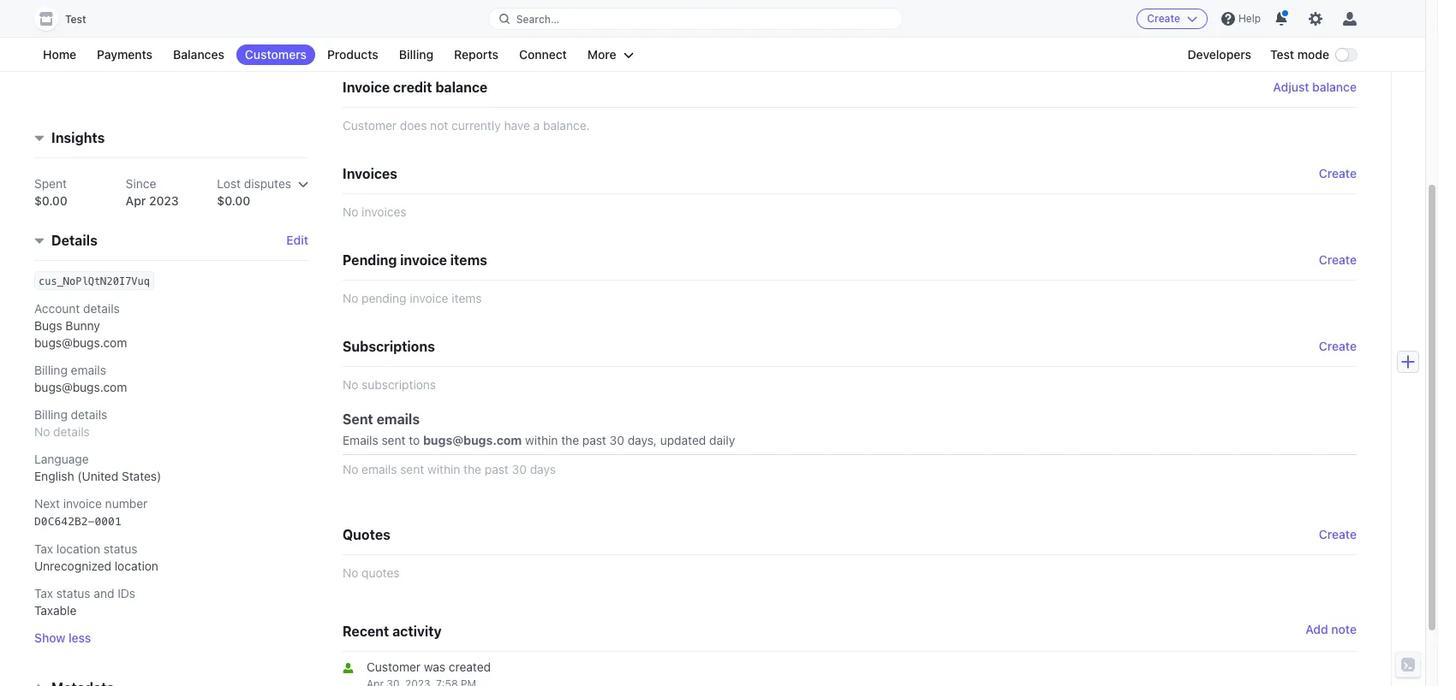 Task type: vqa. For each thing, say whether or not it's contained in the screenshot.


Task type: locate. For each thing, give the bounding box(es) containing it.
0 vertical spatial create link
[[1319, 165, 1357, 182]]

no left pending
[[343, 291, 358, 306]]

$0.00 down spent
[[34, 194, 67, 208]]

customer down invoice
[[343, 118, 397, 133]]

the left days
[[464, 463, 481, 477]]

no left quotes
[[343, 566, 358, 581]]

details down billing emails bugs@bugs.com
[[71, 408, 107, 422]]

2 vertical spatial create button
[[1319, 338, 1357, 355]]

1 horizontal spatial within
[[525, 433, 558, 448]]

1 vertical spatial invoice
[[410, 291, 448, 306]]

edit
[[286, 233, 308, 248]]

details button
[[27, 224, 97, 251]]

bunny
[[96, 18, 168, 46], [65, 319, 100, 333]]

1 horizontal spatial status
[[103, 542, 138, 557]]

bugs down account
[[34, 319, 62, 333]]

test up home
[[65, 13, 86, 26]]

1 bugs from the top
[[34, 18, 91, 46]]

bunny down account
[[65, 319, 100, 333]]

0 vertical spatial the
[[561, 433, 579, 448]]

2 $0.00 from the left
[[217, 194, 250, 208]]

0 vertical spatial test
[[65, 13, 86, 26]]

add note
[[1306, 623, 1357, 637]]

1 vertical spatial bunny
[[65, 319, 100, 333]]

2 vertical spatial emails
[[362, 463, 397, 477]]

the
[[561, 433, 579, 448], [464, 463, 481, 477]]

2 vertical spatial invoice
[[63, 497, 102, 511]]

2 create link from the top
[[1319, 527, 1357, 544]]

customer does not currently have a balance.
[[343, 118, 590, 133]]

sent left to
[[382, 433, 406, 448]]

1 vertical spatial within
[[427, 463, 460, 477]]

$0.00
[[34, 194, 67, 208], [217, 194, 250, 208]]

1 horizontal spatial $0.00
[[217, 194, 250, 208]]

bunny inside account details bugs bunny bugs@bugs.com
[[65, 319, 100, 333]]

billing for billing details no details
[[34, 408, 68, 422]]

test left mode
[[1270, 47, 1294, 62]]

no for no payment methods
[[343, 32, 358, 46]]

0 horizontal spatial the
[[464, 463, 481, 477]]

0 vertical spatial bunny
[[96, 18, 168, 46]]

developers link
[[1179, 45, 1260, 65]]

emails for billing emails
[[71, 363, 106, 378]]

items
[[450, 253, 487, 268], [452, 291, 482, 306]]

no subscriptions
[[343, 378, 436, 392]]

no for no invoices
[[343, 205, 358, 219]]

recent
[[343, 624, 389, 640]]

billing inside "billing details no details"
[[34, 408, 68, 422]]

adjust balance
[[1273, 80, 1357, 94]]

test for test
[[65, 13, 86, 26]]

test mode
[[1270, 47, 1329, 62]]

emails for sent emails
[[377, 412, 420, 427]]

0 vertical spatial emails
[[71, 363, 106, 378]]

no up products
[[343, 32, 358, 46]]

no payment methods
[[343, 32, 461, 46]]

1 vertical spatial tax
[[34, 587, 53, 601]]

1 vertical spatial customer
[[367, 660, 421, 675]]

invoice credit balance
[[343, 80, 488, 95]]

0 vertical spatial past
[[582, 433, 606, 448]]

invoice for number
[[63, 497, 102, 511]]

home
[[43, 47, 76, 62]]

sent down to
[[400, 463, 424, 477]]

test
[[65, 13, 86, 26], [1270, 47, 1294, 62]]

within
[[525, 433, 558, 448], [427, 463, 460, 477]]

2 vertical spatial billing
[[34, 408, 68, 422]]

create link for invoices
[[1319, 165, 1357, 182]]

language english (united states)
[[34, 452, 161, 484]]

2 bugs from the top
[[34, 319, 62, 333]]

0 vertical spatial billing
[[399, 47, 433, 62]]

currently
[[451, 118, 501, 133]]

0 vertical spatial bugs
[[34, 18, 91, 46]]

0 horizontal spatial location
[[56, 542, 100, 557]]

billing down account details bugs bunny bugs@bugs.com
[[34, 363, 68, 378]]

items down pending invoice items at top left
[[452, 291, 482, 306]]

next invoice number d0c642b2-0001
[[34, 497, 148, 528]]

0 vertical spatial items
[[450, 253, 487, 268]]

1 vertical spatial bugs
[[34, 319, 62, 333]]

1 vertical spatial location
[[115, 559, 158, 574]]

details inside account details bugs bunny bugs@bugs.com
[[83, 302, 120, 316]]

show less button
[[34, 630, 91, 648]]

credit
[[393, 80, 432, 95]]

1 vertical spatial the
[[464, 463, 481, 477]]

emails down emails
[[362, 463, 397, 477]]

no up the language
[[34, 425, 50, 439]]

customer down recent activity
[[367, 660, 421, 675]]

no
[[343, 32, 358, 46], [343, 205, 358, 219], [343, 291, 358, 306], [343, 378, 358, 392], [34, 425, 50, 439], [343, 463, 358, 477], [343, 566, 358, 581]]

emails down account details bugs bunny bugs@bugs.com
[[71, 363, 106, 378]]

no for no subscriptions
[[343, 378, 358, 392]]

1 $0.00 from the left
[[34, 194, 67, 208]]

1 create link from the top
[[1319, 165, 1357, 182]]

less
[[69, 631, 91, 646]]

1 tax from the top
[[34, 542, 53, 557]]

1 vertical spatial create link
[[1319, 527, 1357, 544]]

emails inside billing emails bugs@bugs.com
[[71, 363, 106, 378]]

2 tax from the top
[[34, 587, 53, 601]]

1 vertical spatial create button
[[1319, 252, 1357, 269]]

adjust
[[1273, 80, 1309, 94]]

tax for tax status and ids taxable
[[34, 587, 53, 601]]

0 vertical spatial details
[[83, 302, 120, 316]]

subscriptions
[[362, 378, 436, 392]]

disputes
[[244, 176, 291, 191]]

0 vertical spatial sent
[[382, 433, 406, 448]]

1 vertical spatial billing
[[34, 363, 68, 378]]

balances link
[[165, 45, 233, 65]]

1 vertical spatial status
[[56, 587, 90, 601]]

$0.00 down lost
[[217, 194, 250, 208]]

billing
[[399, 47, 433, 62], [34, 363, 68, 378], [34, 408, 68, 422]]

balance
[[435, 80, 488, 95], [1312, 80, 1357, 94]]

1 vertical spatial past
[[485, 463, 509, 477]]

tax inside tax status and ids taxable
[[34, 587, 53, 601]]

location up ids at the bottom left
[[115, 559, 158, 574]]

invoices
[[362, 205, 406, 219]]

have
[[504, 118, 530, 133]]

tax status and ids taxable
[[34, 587, 135, 618]]

0 horizontal spatial 30
[[512, 463, 527, 477]]

1 horizontal spatial the
[[561, 433, 579, 448]]

payments link
[[88, 45, 161, 65]]

customers link
[[236, 45, 315, 65]]

invoice up d0c642b2-
[[63, 497, 102, 511]]

past left days,
[[582, 433, 606, 448]]

status
[[103, 542, 138, 557], [56, 587, 90, 601]]

create
[[1147, 12, 1180, 25], [1319, 166, 1357, 181], [1319, 253, 1357, 267], [1319, 339, 1357, 354], [1319, 528, 1357, 542]]

billing inside billing emails bugs@bugs.com
[[34, 363, 68, 378]]

1 vertical spatial sent
[[400, 463, 424, 477]]

status down 0001
[[103, 542, 138, 557]]

30 left days
[[512, 463, 527, 477]]

1 vertical spatial details
[[71, 408, 107, 422]]

number
[[105, 497, 148, 511]]

create button
[[1137, 9, 1208, 29], [1319, 252, 1357, 269], [1319, 338, 1357, 355]]

invoice for items
[[400, 253, 447, 268]]

tax location status unrecognized location
[[34, 542, 158, 574]]

details for bunny
[[83, 302, 120, 316]]

balances
[[173, 47, 224, 62]]

bunny up payments
[[96, 18, 168, 46]]

create button for pending invoice items
[[1319, 252, 1357, 269]]

0 vertical spatial invoice
[[400, 253, 447, 268]]

0 horizontal spatial balance
[[435, 80, 488, 95]]

quotes
[[362, 566, 400, 581]]

was
[[424, 660, 445, 675]]

30 left days,
[[610, 433, 624, 448]]

location up unrecognized
[[56, 542, 100, 557]]

invoice down pending invoice items at top left
[[410, 291, 448, 306]]

create link
[[1319, 165, 1357, 182], [1319, 527, 1357, 544]]

the left days,
[[561, 433, 579, 448]]

1 horizontal spatial test
[[1270, 47, 1294, 62]]

status up taxable
[[56, 587, 90, 601]]

home link
[[34, 45, 85, 65]]

1 vertical spatial emails
[[377, 412, 420, 427]]

emails inside sent emails emails sent to bugs@bugs.com within the past 30 days, updated daily
[[377, 412, 420, 427]]

lost
[[217, 176, 241, 191]]

tax inside tax location status unrecognized location
[[34, 542, 53, 557]]

tax
[[34, 542, 53, 557], [34, 587, 53, 601]]

no for no emails sent within the past 30 days
[[343, 463, 358, 477]]

test inside test button
[[65, 13, 86, 26]]

0 vertical spatial status
[[103, 542, 138, 557]]

0 horizontal spatial past
[[485, 463, 509, 477]]

tax up taxable
[[34, 587, 53, 601]]

invoice up "no pending invoice items"
[[400, 253, 447, 268]]

customer for customer was created
[[367, 660, 421, 675]]

balance down mode
[[1312, 80, 1357, 94]]

add note button
[[1306, 622, 1357, 639]]

create inside button
[[1147, 12, 1180, 25]]

no up sent
[[343, 378, 358, 392]]

1 vertical spatial test
[[1270, 47, 1294, 62]]

1 horizontal spatial past
[[582, 433, 606, 448]]

no left invoices
[[343, 205, 358, 219]]

tax up unrecognized
[[34, 542, 53, 557]]

1 vertical spatial 30
[[512, 463, 527, 477]]

0 vertical spatial 30
[[610, 433, 624, 448]]

details
[[83, 302, 120, 316], [71, 408, 107, 422], [53, 425, 90, 439]]

items up "no pending invoice items"
[[450, 253, 487, 268]]

no emails sent within the past 30 days
[[343, 463, 556, 477]]

0 horizontal spatial $0.00
[[34, 194, 67, 208]]

0 horizontal spatial test
[[65, 13, 86, 26]]

emails up to
[[377, 412, 420, 427]]

status inside tax location status unrecognized location
[[103, 542, 138, 557]]

0 vertical spatial tax
[[34, 542, 53, 557]]

english
[[34, 469, 74, 484]]

billing up the language
[[34, 408, 68, 422]]

spent $0.00
[[34, 176, 67, 208]]

bugs
[[34, 18, 91, 46], [34, 319, 62, 333]]

sent
[[382, 433, 406, 448], [400, 463, 424, 477]]

details up the language
[[53, 425, 90, 439]]

bugs@bugs.com inside bugs bunny bugs@bugs.com
[[34, 52, 139, 67]]

0 vertical spatial within
[[525, 433, 558, 448]]

past left days
[[485, 463, 509, 477]]

2 balance from the left
[[1312, 80, 1357, 94]]

reports link
[[445, 45, 507, 65]]

0 horizontal spatial status
[[56, 587, 90, 601]]

details down cus_noplqtn20i7vuq
[[83, 302, 120, 316]]

1 horizontal spatial balance
[[1312, 80, 1357, 94]]

edit button
[[286, 232, 308, 249]]

ids
[[118, 587, 135, 601]]

1 horizontal spatial 30
[[610, 433, 624, 448]]

bugs up home
[[34, 18, 91, 46]]

balance down reports link
[[435, 80, 488, 95]]

0 vertical spatial customer
[[343, 118, 397, 133]]

bugs inside bugs bunny bugs@bugs.com
[[34, 18, 91, 46]]

billing down no payment methods
[[399, 47, 433, 62]]

account details bugs bunny bugs@bugs.com
[[34, 302, 127, 350]]

no down emails
[[343, 463, 358, 477]]

invoice inside next invoice number d0c642b2-0001
[[63, 497, 102, 511]]

Search… text field
[[489, 8, 902, 30]]



Task type: describe. For each thing, give the bounding box(es) containing it.
0001
[[95, 516, 121, 528]]

test for test mode
[[1270, 47, 1294, 62]]

next
[[34, 497, 60, 511]]

help button
[[1214, 5, 1268, 33]]

(united
[[77, 469, 118, 484]]

0 horizontal spatial within
[[427, 463, 460, 477]]

1 balance from the left
[[435, 80, 488, 95]]

insights
[[51, 130, 105, 146]]

days,
[[628, 433, 657, 448]]

show
[[34, 631, 65, 646]]

customer for customer does not currently have a balance.
[[343, 118, 397, 133]]

billing for billing emails bugs@bugs.com
[[34, 363, 68, 378]]

no for no pending invoice items
[[343, 291, 358, 306]]

quotes
[[343, 528, 390, 543]]

details for details
[[71, 408, 107, 422]]

created
[[449, 660, 491, 675]]

1 vertical spatial items
[[452, 291, 482, 306]]

status inside tax status and ids taxable
[[56, 587, 90, 601]]

daily
[[709, 433, 735, 448]]

cus_noplqtn20i7vuq button
[[39, 272, 150, 290]]

to
[[409, 433, 420, 448]]

and
[[94, 587, 114, 601]]

bunny inside bugs bunny bugs@bugs.com
[[96, 18, 168, 46]]

subscriptions
[[343, 339, 435, 355]]

billing emails bugs@bugs.com
[[34, 363, 127, 395]]

billing for billing
[[399, 47, 433, 62]]

a
[[533, 118, 540, 133]]

payment
[[362, 32, 410, 46]]

the inside sent emails emails sent to bugs@bugs.com within the past 30 days, updated daily
[[561, 433, 579, 448]]

reports
[[454, 47, 498, 62]]

bugs bunny bugs@bugs.com
[[34, 18, 168, 67]]

billing link
[[390, 45, 442, 65]]

sent emails emails sent to bugs@bugs.com within the past 30 days, updated daily
[[343, 412, 735, 448]]

customers
[[245, 47, 307, 62]]

methods
[[413, 32, 461, 46]]

insights button
[[27, 121, 105, 148]]

cus_noplqtn20i7vuq
[[39, 276, 150, 288]]

add
[[1306, 623, 1328, 637]]

no for no quotes
[[343, 566, 358, 581]]

recent activity
[[343, 624, 442, 640]]

apr
[[126, 194, 146, 208]]

notifications image
[[1275, 12, 1288, 26]]

billing details no details
[[34, 408, 107, 439]]

0 vertical spatial location
[[56, 542, 100, 557]]

no invoices
[[343, 205, 406, 219]]

pending invoice items
[[343, 253, 487, 268]]

more button
[[579, 45, 642, 65]]

help
[[1238, 12, 1261, 25]]

sent inside sent emails emails sent to bugs@bugs.com within the past 30 days, updated daily
[[382, 433, 406, 448]]

create link for quotes
[[1319, 527, 1357, 544]]

adjust balance button
[[1273, 79, 1357, 96]]

bugs inside account details bugs bunny bugs@bugs.com
[[34, 319, 62, 333]]

since
[[126, 176, 156, 191]]

does
[[400, 118, 427, 133]]

details
[[51, 233, 97, 248]]

states)
[[122, 469, 161, 484]]

1 horizontal spatial location
[[115, 559, 158, 574]]

more
[[587, 47, 616, 62]]

not
[[430, 118, 448, 133]]

pending
[[362, 291, 406, 306]]

no inside "billing details no details"
[[34, 425, 50, 439]]

invoices
[[343, 166, 397, 182]]

unrecognized
[[34, 559, 111, 574]]

sent
[[343, 412, 373, 427]]

products link
[[319, 45, 387, 65]]

spent
[[34, 176, 67, 191]]

past inside sent emails emails sent to bugs@bugs.com within the past 30 days, updated daily
[[582, 433, 606, 448]]

payments
[[97, 47, 153, 62]]

within inside sent emails emails sent to bugs@bugs.com within the past 30 days, updated daily
[[525, 433, 558, 448]]

lost disputes
[[217, 176, 291, 191]]

customer was created
[[367, 660, 491, 675]]

no pending invoice items
[[343, 291, 482, 306]]

Search… search field
[[489, 8, 902, 30]]

show less
[[34, 631, 91, 646]]

products
[[327, 47, 378, 62]]

bugs@bugs.com inside sent emails emails sent to bugs@bugs.com within the past 30 days, updated daily
[[423, 433, 522, 448]]

2023
[[149, 194, 179, 208]]

tax for tax location status unrecognized location
[[34, 542, 53, 557]]

activity
[[392, 624, 442, 640]]

pending
[[343, 253, 397, 268]]

connect link
[[510, 45, 575, 65]]

no quotes
[[343, 566, 400, 581]]

account
[[34, 302, 80, 316]]

0 vertical spatial create button
[[1137, 9, 1208, 29]]

2 vertical spatial details
[[53, 425, 90, 439]]

connect
[[519, 47, 567, 62]]

developers
[[1188, 47, 1251, 62]]

updated
[[660, 433, 706, 448]]

30 inside sent emails emails sent to bugs@bugs.com within the past 30 days, updated daily
[[610, 433, 624, 448]]

balance.
[[543, 118, 590, 133]]

balance inside button
[[1312, 80, 1357, 94]]

language
[[34, 452, 89, 467]]

emails
[[343, 433, 378, 448]]

invoice
[[343, 80, 390, 95]]

taxable
[[34, 604, 77, 618]]

create button for subscriptions
[[1319, 338, 1357, 355]]

mode
[[1297, 47, 1329, 62]]



